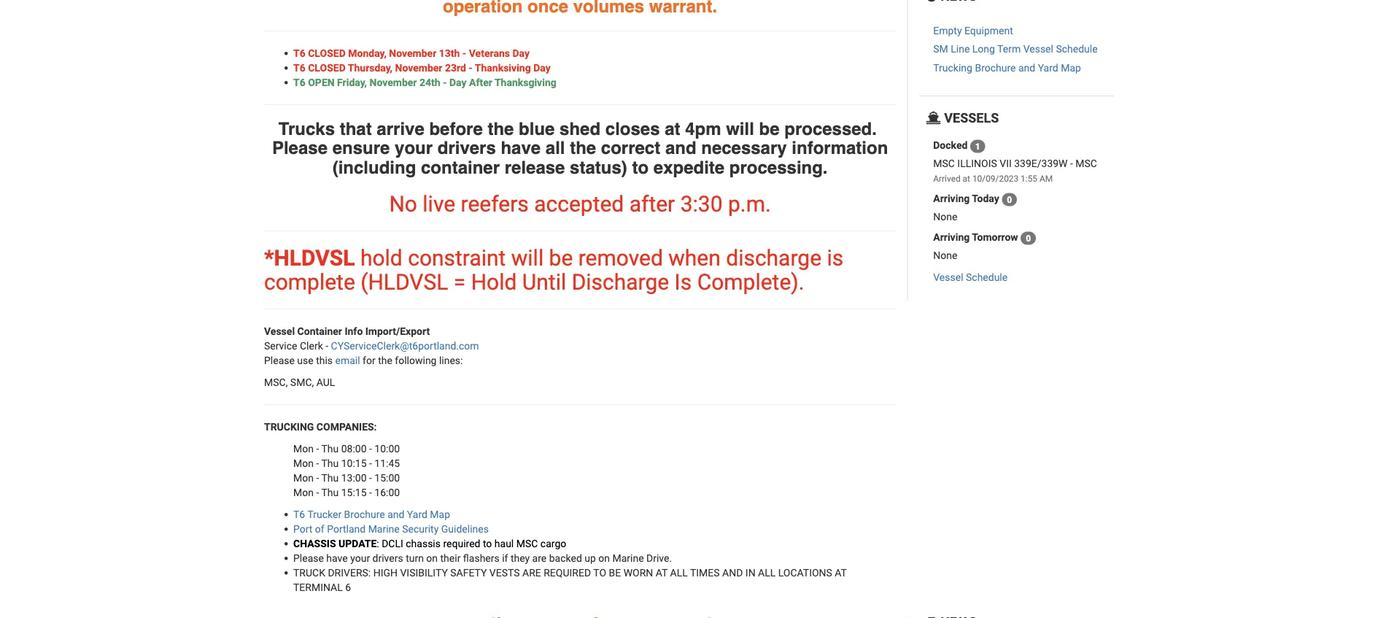 Task type: vqa. For each thing, say whether or not it's contained in the screenshot.
the left Yard
yes



Task type: describe. For each thing, give the bounding box(es) containing it.
0 vertical spatial november
[[389, 47, 437, 59]]

and inside trucks that arrive before the blue shed closes at 4pm will be processed. please ensure your drivers have all the correct and necessary information (including container release status) to expedite processing.
[[666, 138, 697, 158]]

=
[[454, 269, 466, 295]]

equipment
[[965, 25, 1014, 37]]

monday,
[[348, 47, 387, 59]]

- down trucking companies:
[[316, 443, 319, 455]]

info
[[345, 325, 363, 337]]

vessel schedule
[[934, 272, 1008, 284]]

email link
[[335, 354, 360, 366]]

smc,
[[290, 376, 314, 388]]

map inside t6 trucker brochure and yard map port of portland marine security guidelines chassis update : dcli chassis required to haul msc cargo please have your drivers turn on their flashers if they are backed up on marine drive. truck drivers: high visibility safety vests are required to be worn at all times and in all locations at terminal 6
[[430, 508, 450, 520]]

update
[[339, 538, 377, 550]]

aul
[[317, 376, 335, 388]]

2 horizontal spatial the
[[570, 138, 596, 158]]

is
[[827, 245, 844, 271]]

2 thu from the top
[[321, 457, 339, 469]]

processing.
[[730, 157, 828, 177]]

terminal
[[293, 581, 343, 593]]

no live reefers accepted after 3:30 p.m.
[[389, 191, 771, 217]]

trucking
[[264, 421, 314, 433]]

after
[[630, 191, 675, 217]]

vii
[[1000, 158, 1012, 170]]

hold constraint will be removed when discharge is complete (hldvsl = hold until discharge is complete).
[[264, 245, 844, 295]]

status)
[[570, 157, 628, 177]]

will inside trucks that arrive before the blue shed closes at 4pm will be processed. please ensure your drivers have all the correct and necessary information (including container release status) to expedite processing.
[[726, 119, 755, 139]]

2 t6 from the top
[[293, 62, 306, 74]]

yard inside empty equipment sm line long term vessel schedule trucking brochure and yard map
[[1038, 62, 1059, 74]]

0 horizontal spatial marine
[[368, 523, 400, 535]]

will inside hold constraint will be removed when discharge is complete (hldvsl = hold until discharge is complete).
[[512, 245, 544, 271]]

10/09/2023
[[973, 174, 1019, 184]]

they
[[511, 552, 530, 564]]

email
[[335, 354, 360, 366]]

backed
[[549, 552, 582, 564]]

vessels
[[941, 110, 999, 125]]

haul
[[495, 538, 514, 550]]

trucking brochure and yard map link
[[934, 62, 1082, 74]]

drivers:
[[328, 567, 371, 579]]

- left 13:00
[[316, 472, 319, 484]]

3 t6 from the top
[[293, 76, 306, 88]]

required
[[544, 567, 591, 579]]

2 mon from the top
[[293, 457, 314, 469]]

drive.
[[647, 552, 672, 564]]

ship image
[[926, 111, 941, 124]]

safety
[[451, 567, 487, 579]]

arrive
[[377, 119, 425, 139]]

security
[[402, 523, 439, 535]]

trucking companies:
[[264, 421, 377, 433]]

3 thu from the top
[[321, 472, 339, 484]]

reefers
[[461, 191, 529, 217]]

service
[[264, 340, 297, 352]]

t6 closed monday, november 13th - veterans day t6 closed thursday, november 23rd - thanksiving day t6 open friday, november 24th - day after thanksgiving
[[293, 47, 557, 88]]

today
[[972, 193, 1000, 205]]

trucker
[[308, 508, 342, 520]]

:
[[377, 538, 379, 550]]

0 horizontal spatial schedule
[[966, 272, 1008, 284]]

all
[[546, 138, 565, 158]]

15:00
[[375, 472, 400, 484]]

16:00
[[375, 486, 400, 499]]

this
[[316, 354, 333, 366]]

- right 24th
[[443, 76, 447, 88]]

blue
[[519, 119, 555, 139]]

2 closed from the top
[[308, 62, 346, 74]]

- inside vessel container info import/export service clerk - cyserviceclerk@t6portland.com please use this email for the following lines:
[[326, 340, 329, 352]]

1 vertical spatial marine
[[613, 552, 644, 564]]

no
[[389, 191, 417, 217]]

is
[[675, 269, 692, 295]]

information
[[792, 138, 889, 158]]

sm line long term vessel schedule link
[[934, 43, 1098, 55]]

container
[[421, 157, 500, 177]]

discharge
[[572, 269, 669, 295]]

port of portland marine security guidelines link
[[293, 523, 489, 535]]

4pm
[[686, 119, 722, 139]]

your inside t6 trucker brochure and yard map port of portland marine security guidelines chassis update : dcli chassis required to haul msc cargo please have your drivers turn on their flashers if they are backed up on marine drive. truck drivers: high visibility safety vests are required to be worn at all times and in all locations at terminal 6
[[350, 552, 370, 564]]

when
[[669, 245, 721, 271]]

before
[[429, 119, 483, 139]]

complete
[[264, 269, 355, 295]]

that
[[340, 119, 372, 139]]

thursday,
[[348, 62, 393, 74]]

for
[[363, 354, 376, 366]]

6
[[345, 581, 351, 593]]

port
[[293, 523, 313, 535]]

to inside trucks that arrive before the blue shed closes at 4pm will be processed. please ensure your drivers have all the correct and necessary information (including container release status) to expedite processing.
[[632, 157, 649, 177]]

ensure
[[333, 138, 390, 158]]

t6 trucker brochure and yard map link
[[293, 508, 450, 520]]

arriving tomorrow 0 none
[[934, 232, 1031, 262]]

tomorrow
[[972, 232, 1019, 244]]

trucking
[[934, 62, 973, 74]]

1 horizontal spatial msc
[[934, 158, 955, 170]]

15:15
[[341, 486, 367, 499]]

clerk
[[300, 340, 323, 352]]

complete).
[[698, 269, 805, 295]]

in
[[746, 567, 756, 579]]

23rd
[[445, 62, 466, 74]]

vessel for vessel container info import/export service clerk - cyserviceclerk@t6portland.com please use this email for the following lines:
[[264, 325, 295, 337]]

1 all from the left
[[670, 567, 688, 579]]

friday,
[[337, 76, 367, 88]]

required
[[443, 538, 481, 550]]

brochure inside t6 trucker brochure and yard map port of portland marine security guidelines chassis update : dcli chassis required to haul msc cargo please have your drivers turn on their flashers if they are backed up on marine drive. truck drivers: high visibility safety vests are required to be worn at all times and in all locations at terminal 6
[[344, 508, 385, 520]]

companies:
[[317, 421, 377, 433]]

13th
[[439, 47, 460, 59]]

0 for tomorrow
[[1026, 233, 1031, 243]]

shed
[[560, 119, 601, 139]]

hold
[[361, 245, 403, 271]]

- right 15:15
[[369, 486, 372, 499]]

am
[[1040, 174, 1053, 184]]

/
[[1038, 158, 1042, 170]]

chassis
[[293, 538, 336, 550]]

none for tomorrow
[[934, 250, 958, 262]]

map inside empty equipment sm line long term vessel schedule trucking brochure and yard map
[[1061, 62, 1082, 74]]

empty
[[934, 25, 962, 37]]

- left 15:00
[[369, 472, 372, 484]]

vessel schedule link
[[934, 272, 1008, 284]]

constraint
[[408, 245, 506, 271]]

1 at from the left
[[656, 567, 668, 579]]

visibility
[[400, 567, 448, 579]]



Task type: locate. For each thing, give the bounding box(es) containing it.
1 on from the left
[[427, 552, 438, 564]]

to inside t6 trucker brochure and yard map port of portland marine security guidelines chassis update : dcli chassis required to haul msc cargo please have your drivers turn on their flashers if they are backed up on marine drive. truck drivers: high visibility safety vests are required to be worn at all times and in all locations at terminal 6
[[483, 538, 492, 550]]

empty equipment sm line long term vessel schedule trucking brochure and yard map
[[934, 25, 1098, 74]]

on right up
[[599, 552, 610, 564]]

arriving today 0 none
[[934, 193, 1012, 223]]

1 vertical spatial be
[[549, 245, 573, 271]]

trucks
[[279, 119, 335, 139]]

your right ensure
[[395, 138, 433, 158]]

at inside trucks that arrive before the blue shed closes at 4pm will be processed. please ensure your drivers have all the correct and necessary information (including container release status) to expedite processing.
[[665, 119, 681, 139]]

closes
[[606, 119, 660, 139]]

0 vertical spatial have
[[501, 138, 541, 158]]

0 vertical spatial at
[[665, 119, 681, 139]]

1 horizontal spatial day
[[513, 47, 530, 59]]

1 vertical spatial will
[[512, 245, 544, 271]]

long
[[973, 43, 996, 55]]

0 vertical spatial to
[[632, 157, 649, 177]]

thu left 13:00
[[321, 472, 339, 484]]

arriving for today
[[934, 193, 970, 205]]

1 horizontal spatial 0
[[1026, 233, 1031, 243]]

0 vertical spatial 0
[[1007, 195, 1012, 205]]

1 horizontal spatial your
[[395, 138, 433, 158]]

- inside docked 1 msc illinois vii 339e / 339w - msc arrived at 10/09/2023 1:55 am
[[1071, 158, 1074, 170]]

1:55
[[1021, 174, 1038, 184]]

1 vertical spatial arriving
[[934, 232, 970, 244]]

2 arriving from the top
[[934, 232, 970, 244]]

brochure down long
[[975, 62, 1016, 74]]

1 horizontal spatial drivers
[[438, 138, 496, 158]]

and up port of portland marine security guidelines link
[[388, 508, 405, 520]]

correct
[[601, 138, 661, 158]]

please up truck
[[293, 552, 324, 564]]

arriving down arrived
[[934, 193, 970, 205]]

1 arriving from the top
[[934, 193, 970, 205]]

at down drive.
[[656, 567, 668, 579]]

arriving inside "arriving tomorrow 0 none"
[[934, 232, 970, 244]]

at inside docked 1 msc illinois vii 339e / 339w - msc arrived at 10/09/2023 1:55 am
[[963, 174, 971, 184]]

and inside t6 trucker brochure and yard map port of portland marine security guidelines chassis update : dcli chassis required to haul msc cargo please have your drivers turn on their flashers if they are backed up on marine drive. truck drivers: high visibility safety vests are required to be worn at all times and in all locations at terminal 6
[[388, 508, 405, 520]]

empty equipment link
[[934, 25, 1014, 37]]

your
[[395, 138, 433, 158], [350, 552, 370, 564]]

0 vertical spatial day
[[513, 47, 530, 59]]

0 horizontal spatial day
[[450, 76, 467, 88]]

vessel
[[1024, 43, 1054, 55], [934, 272, 964, 284], [264, 325, 295, 337]]

0 vertical spatial arriving
[[934, 193, 970, 205]]

t6 trucker brochure and yard map port of portland marine security guidelines chassis update : dcli chassis required to haul msc cargo please have your drivers turn on their flashers if they are backed up on marine drive. truck drivers: high visibility safety vests are required to be worn at all times and in all locations at terminal 6
[[293, 508, 847, 593]]

please left that
[[272, 138, 328, 158]]

all
[[670, 567, 688, 579], [758, 567, 776, 579]]

expedite
[[654, 157, 725, 177]]

day up thanksgiving
[[534, 62, 551, 74]]

please inside t6 trucker brochure and yard map port of portland marine security guidelines chassis update : dcli chassis required to haul msc cargo please have your drivers turn on their flashers if they are backed up on marine drive. truck drivers: high visibility safety vests are required to be worn at all times and in all locations at terminal 6
[[293, 552, 324, 564]]

2 vertical spatial vessel
[[264, 325, 295, 337]]

at
[[665, 119, 681, 139], [963, 174, 971, 184]]

11:45
[[375, 457, 400, 469]]

1 vertical spatial please
[[264, 354, 295, 366]]

will down reefers
[[512, 245, 544, 271]]

at left 4pm
[[665, 119, 681, 139]]

vessel for vessel schedule
[[934, 272, 964, 284]]

1 horizontal spatial have
[[501, 138, 541, 158]]

- up this
[[326, 340, 329, 352]]

container
[[297, 325, 342, 337]]

guidelines
[[441, 523, 489, 535]]

1 closed from the top
[[308, 47, 346, 59]]

1 horizontal spatial on
[[599, 552, 610, 564]]

arriving for tomorrow
[[934, 232, 970, 244]]

mon
[[293, 443, 314, 455], [293, 457, 314, 469], [293, 472, 314, 484], [293, 486, 314, 499]]

schedule down "arriving tomorrow 0 none"
[[966, 272, 1008, 284]]

be down accepted
[[549, 245, 573, 271]]

0 horizontal spatial and
[[388, 508, 405, 520]]

arrived
[[934, 174, 961, 184]]

sm
[[934, 43, 949, 55]]

t6 up trucks
[[293, 62, 306, 74]]

please
[[272, 138, 328, 158], [264, 354, 295, 366], [293, 552, 324, 564]]

0
[[1007, 195, 1012, 205], [1026, 233, 1031, 243]]

0 vertical spatial will
[[726, 119, 755, 139]]

vests
[[490, 567, 520, 579]]

processed.
[[785, 119, 877, 139]]

drivers up 'live'
[[438, 138, 496, 158]]

yard down 'sm line long term vessel schedule' link
[[1038, 62, 1059, 74]]

release
[[505, 157, 565, 177]]

vessel up service
[[264, 325, 295, 337]]

0 horizontal spatial msc
[[517, 538, 538, 550]]

are
[[533, 552, 547, 564]]

the right all
[[570, 138, 596, 158]]

0 horizontal spatial be
[[549, 245, 573, 271]]

1 vertical spatial drivers
[[373, 552, 403, 564]]

cargo
[[541, 538, 567, 550]]

have inside t6 trucker brochure and yard map port of portland marine security guidelines chassis update : dcli chassis required to haul msc cargo please have your drivers turn on their flashers if they are backed up on marine drive. truck drivers: high visibility safety vests are required to be worn at all times and in all locations at terminal 6
[[327, 552, 348, 564]]

0 horizontal spatial will
[[512, 245, 544, 271]]

1 thu from the top
[[321, 443, 339, 455]]

at down the "illinois"
[[963, 174, 971, 184]]

- right 13th
[[463, 47, 467, 59]]

the left blue
[[488, 119, 514, 139]]

accepted
[[534, 191, 624, 217]]

0 inside "arriving tomorrow 0 none"
[[1026, 233, 1031, 243]]

0 vertical spatial please
[[272, 138, 328, 158]]

1 horizontal spatial to
[[632, 157, 649, 177]]

msc,
[[264, 376, 288, 388]]

locations
[[779, 567, 833, 579]]

schedule inside empty equipment sm line long term vessel schedule trucking brochure and yard map
[[1056, 43, 1098, 55]]

please inside trucks that arrive before the blue shed closes at 4pm will be processed. please ensure your drivers have all the correct and necessary information (including container release status) to expedite processing.
[[272, 138, 328, 158]]

docked
[[934, 140, 968, 152]]

2 horizontal spatial vessel
[[1024, 43, 1054, 55]]

0 horizontal spatial map
[[430, 508, 450, 520]]

0 horizontal spatial brochure
[[344, 508, 385, 520]]

- up trucker
[[316, 486, 319, 499]]

the right for
[[378, 354, 393, 366]]

live
[[423, 191, 456, 217]]

thu down trucking companies:
[[321, 443, 339, 455]]

be
[[609, 567, 621, 579]]

and
[[723, 567, 743, 579]]

arriving inside arriving today 0 none
[[934, 193, 970, 205]]

yard up the security
[[407, 508, 428, 520]]

1 vertical spatial schedule
[[966, 272, 1008, 284]]

will right 4pm
[[726, 119, 755, 139]]

1 none from the top
[[934, 211, 958, 223]]

0 vertical spatial yard
[[1038, 62, 1059, 74]]

1 horizontal spatial at
[[835, 567, 847, 579]]

4 t6 from the top
[[293, 508, 305, 520]]

2 vertical spatial please
[[293, 552, 324, 564]]

docked 1 msc illinois vii 339e / 339w - msc arrived at 10/09/2023 1:55 am
[[934, 140, 1098, 184]]

following
[[395, 354, 437, 366]]

use
[[297, 354, 314, 366]]

vessel inside empty equipment sm line long term vessel schedule trucking brochure and yard map
[[1024, 43, 1054, 55]]

your down update
[[350, 552, 370, 564]]

t6 inside t6 trucker brochure and yard map port of portland marine security guidelines chassis update : dcli chassis required to haul msc cargo please have your drivers turn on their flashers if they are backed up on marine drive. truck drivers: high visibility safety vests are required to be worn at all times and in all locations at terminal 6
[[293, 508, 305, 520]]

0 inside arriving today 0 none
[[1007, 195, 1012, 205]]

please inside vessel container info import/export service clerk - cyserviceclerk@t6portland.com please use this email for the following lines:
[[264, 354, 295, 366]]

1 horizontal spatial marine
[[613, 552, 644, 564]]

veterans
[[469, 47, 510, 59]]

0 horizontal spatial to
[[483, 538, 492, 550]]

be up processing.
[[760, 119, 780, 139]]

1 horizontal spatial will
[[726, 119, 755, 139]]

1 vertical spatial brochure
[[344, 508, 385, 520]]

0 vertical spatial be
[[760, 119, 780, 139]]

2 vertical spatial and
[[388, 508, 405, 520]]

1 vertical spatial closed
[[308, 62, 346, 74]]

msc inside t6 trucker brochure and yard map port of portland marine security guidelines chassis update : dcli chassis required to haul msc cargo please have your drivers turn on their flashers if they are backed up on marine drive. truck drivers: high visibility safety vests are required to be worn at all times and in all locations at terminal 6
[[517, 538, 538, 550]]

0 horizontal spatial your
[[350, 552, 370, 564]]

none inside "arriving tomorrow 0 none"
[[934, 250, 958, 262]]

1 vertical spatial map
[[430, 508, 450, 520]]

all down drive.
[[670, 567, 688, 579]]

1 vertical spatial vessel
[[934, 272, 964, 284]]

2 at from the left
[[835, 567, 847, 579]]

0 vertical spatial schedule
[[1056, 43, 1098, 55]]

marine up worn
[[613, 552, 644, 564]]

1 vertical spatial day
[[534, 62, 551, 74]]

none down arrived
[[934, 211, 958, 223]]

and right correct
[[666, 138, 697, 158]]

1 vertical spatial yard
[[407, 508, 428, 520]]

at
[[656, 567, 668, 579], [835, 567, 847, 579]]

4 mon from the top
[[293, 486, 314, 499]]

1 vertical spatial and
[[666, 138, 697, 158]]

0 vertical spatial marine
[[368, 523, 400, 535]]

2 all from the left
[[758, 567, 776, 579]]

thu up trucker
[[321, 486, 339, 499]]

brochure up "portland"
[[344, 508, 385, 520]]

to up flashers at the left bottom of page
[[483, 538, 492, 550]]

msc right 339w
[[1076, 158, 1098, 170]]

arriving down arriving today 0 none
[[934, 232, 970, 244]]

t6 left monday,
[[293, 47, 306, 59]]

- right 23rd
[[469, 62, 473, 74]]

- left "10:15"
[[316, 457, 319, 469]]

until
[[522, 269, 567, 295]]

none inside arriving today 0 none
[[934, 211, 958, 223]]

thanksiving
[[475, 62, 531, 74]]

removed
[[579, 245, 663, 271]]

open
[[308, 76, 335, 88]]

are
[[523, 567, 541, 579]]

0 horizontal spatial yard
[[407, 508, 428, 520]]

0 vertical spatial your
[[395, 138, 433, 158]]

2 horizontal spatial and
[[1019, 62, 1036, 74]]

0 for today
[[1007, 195, 1012, 205]]

0 vertical spatial map
[[1061, 62, 1082, 74]]

1 horizontal spatial vessel
[[934, 272, 964, 284]]

yard inside t6 trucker brochure and yard map port of portland marine security guidelines chassis update : dcli chassis required to haul msc cargo please have your drivers turn on their flashers if they are backed up on marine drive. truck drivers: high visibility safety vests are required to be worn at all times and in all locations at terminal 6
[[407, 508, 428, 520]]

worn
[[624, 567, 654, 579]]

mon - thu 08:00 - 10:00 mon - thu 10:15 - 11:45 mon - thu 13:00 - 15:00 mon - thu 15:15 - 16:00
[[293, 443, 400, 499]]

-
[[463, 47, 467, 59], [469, 62, 473, 74], [443, 76, 447, 88], [1071, 158, 1074, 170], [326, 340, 329, 352], [316, 443, 319, 455], [369, 443, 372, 455], [316, 457, 319, 469], [369, 457, 372, 469], [316, 472, 319, 484], [369, 472, 372, 484], [316, 486, 319, 499], [369, 486, 372, 499]]

1 horizontal spatial and
[[666, 138, 697, 158]]

have up drivers: at the left of the page
[[327, 552, 348, 564]]

all right in at the right bottom of page
[[758, 567, 776, 579]]

illinois
[[958, 158, 998, 170]]

if
[[502, 552, 508, 564]]

t6 up the port
[[293, 508, 305, 520]]

0 horizontal spatial vessel
[[264, 325, 295, 337]]

msc, smc, aul
[[264, 376, 335, 388]]

0 vertical spatial drivers
[[438, 138, 496, 158]]

2 none from the top
[[934, 250, 958, 262]]

to up after
[[632, 157, 649, 177]]

2 horizontal spatial msc
[[1076, 158, 1098, 170]]

marine up the ':'
[[368, 523, 400, 535]]

none for today
[[934, 211, 958, 223]]

1 horizontal spatial the
[[488, 119, 514, 139]]

flashers
[[463, 552, 500, 564]]

0 vertical spatial vessel
[[1024, 43, 1054, 55]]

drivers inside t6 trucker brochure and yard map port of portland marine security guidelines chassis update : dcli chassis required to haul msc cargo please have your drivers turn on their flashers if they are backed up on marine drive. truck drivers: high visibility safety vests are required to be worn at all times and in all locations at terminal 6
[[373, 552, 403, 564]]

be
[[760, 119, 780, 139], [549, 245, 573, 271]]

chassis
[[406, 538, 441, 550]]

and down 'sm line long term vessel schedule' link
[[1019, 62, 1036, 74]]

1 horizontal spatial all
[[758, 567, 776, 579]]

0 vertical spatial none
[[934, 211, 958, 223]]

on up visibility
[[427, 552, 438, 564]]

drivers up high
[[373, 552, 403, 564]]

1 mon from the top
[[293, 443, 314, 455]]

vessel container info import/export service clerk - cyserviceclerk@t6portland.com please use this email for the following lines:
[[264, 325, 479, 366]]

0 vertical spatial closed
[[308, 47, 346, 59]]

1 horizontal spatial yard
[[1038, 62, 1059, 74]]

0 horizontal spatial 0
[[1007, 195, 1012, 205]]

1 vertical spatial 0
[[1026, 233, 1031, 243]]

1 vertical spatial none
[[934, 250, 958, 262]]

1 t6 from the top
[[293, 47, 306, 59]]

be inside hold constraint will be removed when discharge is complete (hldvsl = hold until discharge is complete).
[[549, 245, 573, 271]]

1 vertical spatial at
[[963, 174, 971, 184]]

2 horizontal spatial day
[[534, 62, 551, 74]]

map
[[1061, 62, 1082, 74], [430, 508, 450, 520]]

0 horizontal spatial all
[[670, 567, 688, 579]]

2 on from the left
[[599, 552, 610, 564]]

your inside trucks that arrive before the blue shed closes at 4pm will be processed. please ensure your drivers have all the correct and necessary information (including container release status) to expedite processing.
[[395, 138, 433, 158]]

map down 'sm line long term vessel schedule' link
[[1061, 62, 1082, 74]]

map up the security
[[430, 508, 450, 520]]

1 vertical spatial november
[[395, 62, 443, 74]]

0 vertical spatial and
[[1019, 62, 1036, 74]]

0 horizontal spatial at
[[656, 567, 668, 579]]

2 vertical spatial november
[[370, 76, 417, 88]]

- right 339w
[[1071, 158, 1074, 170]]

4 thu from the top
[[321, 486, 339, 499]]

drivers inside trucks that arrive before the blue shed closes at 4pm will be processed. please ensure your drivers have all the correct and necessary information (including container release status) to expedite processing.
[[438, 138, 496, 158]]

have left all
[[501, 138, 541, 158]]

schedule right term
[[1056, 43, 1098, 55]]

(including
[[333, 157, 416, 177]]

cyserviceclerk@t6portland.com link
[[331, 340, 479, 352]]

t6 left open
[[293, 76, 306, 88]]

0 right tomorrow
[[1026, 233, 1031, 243]]

please down service
[[264, 354, 295, 366]]

vessel down "arriving tomorrow 0 none"
[[934, 272, 964, 284]]

1 horizontal spatial be
[[760, 119, 780, 139]]

3 mon from the top
[[293, 472, 314, 484]]

none up vessel schedule
[[934, 250, 958, 262]]

thu left "10:15"
[[321, 457, 339, 469]]

msc up arrived
[[934, 158, 955, 170]]

msc up they
[[517, 538, 538, 550]]

at right locations
[[835, 567, 847, 579]]

0 right today
[[1007, 195, 1012, 205]]

1 vertical spatial to
[[483, 538, 492, 550]]

24th
[[420, 76, 441, 88]]

schedule
[[1056, 43, 1098, 55], [966, 272, 1008, 284]]

info circle image
[[926, 0, 938, 2]]

0 horizontal spatial on
[[427, 552, 438, 564]]

- left 11:45
[[369, 457, 372, 469]]

november
[[389, 47, 437, 59], [395, 62, 443, 74], [370, 76, 417, 88]]

1 horizontal spatial brochure
[[975, 62, 1016, 74]]

0 horizontal spatial at
[[665, 119, 681, 139]]

import/export
[[366, 325, 430, 337]]

1 horizontal spatial at
[[963, 174, 971, 184]]

line
[[951, 43, 970, 55]]

and inside empty equipment sm line long term vessel schedule trucking brochure and yard map
[[1019, 62, 1036, 74]]

the inside vessel container info import/export service clerk - cyserviceclerk@t6portland.com please use this email for the following lines:
[[378, 354, 393, 366]]

vessel inside vessel container info import/export service clerk - cyserviceclerk@t6portland.com please use this email for the following lines:
[[264, 325, 295, 337]]

339e
[[1015, 158, 1038, 170]]

3:30
[[681, 191, 723, 217]]

day up thanksiving
[[513, 47, 530, 59]]

dcli
[[382, 538, 404, 550]]

2 vertical spatial day
[[450, 76, 467, 88]]

(hldvsl
[[361, 269, 448, 295]]

trucks that arrive before the blue shed closes at 4pm will be processed. please ensure your drivers have all the correct and necessary information (including container release status) to expedite processing.
[[272, 119, 889, 177]]

0 horizontal spatial drivers
[[373, 552, 403, 564]]

have inside trucks that arrive before the blue shed closes at 4pm will be processed. please ensure your drivers have all the correct and necessary information (including container release status) to expedite processing.
[[501, 138, 541, 158]]

discharge
[[726, 245, 822, 271]]

arriving
[[934, 193, 970, 205], [934, 232, 970, 244]]

1 vertical spatial your
[[350, 552, 370, 564]]

1 vertical spatial have
[[327, 552, 348, 564]]

1 horizontal spatial map
[[1061, 62, 1082, 74]]

0 horizontal spatial have
[[327, 552, 348, 564]]

day down 23rd
[[450, 76, 467, 88]]

- left 10:00
[[369, 443, 372, 455]]

brochure inside empty equipment sm line long term vessel schedule trucking brochure and yard map
[[975, 62, 1016, 74]]

1 horizontal spatial schedule
[[1056, 43, 1098, 55]]

0 horizontal spatial the
[[378, 354, 393, 366]]

0 vertical spatial brochure
[[975, 62, 1016, 74]]

08:00
[[341, 443, 367, 455]]

vessel right term
[[1024, 43, 1054, 55]]

be inside trucks that arrive before the blue shed closes at 4pm will be processed. please ensure your drivers have all the correct and necessary information (including container release status) to expedite processing.
[[760, 119, 780, 139]]

after
[[469, 76, 493, 88]]



